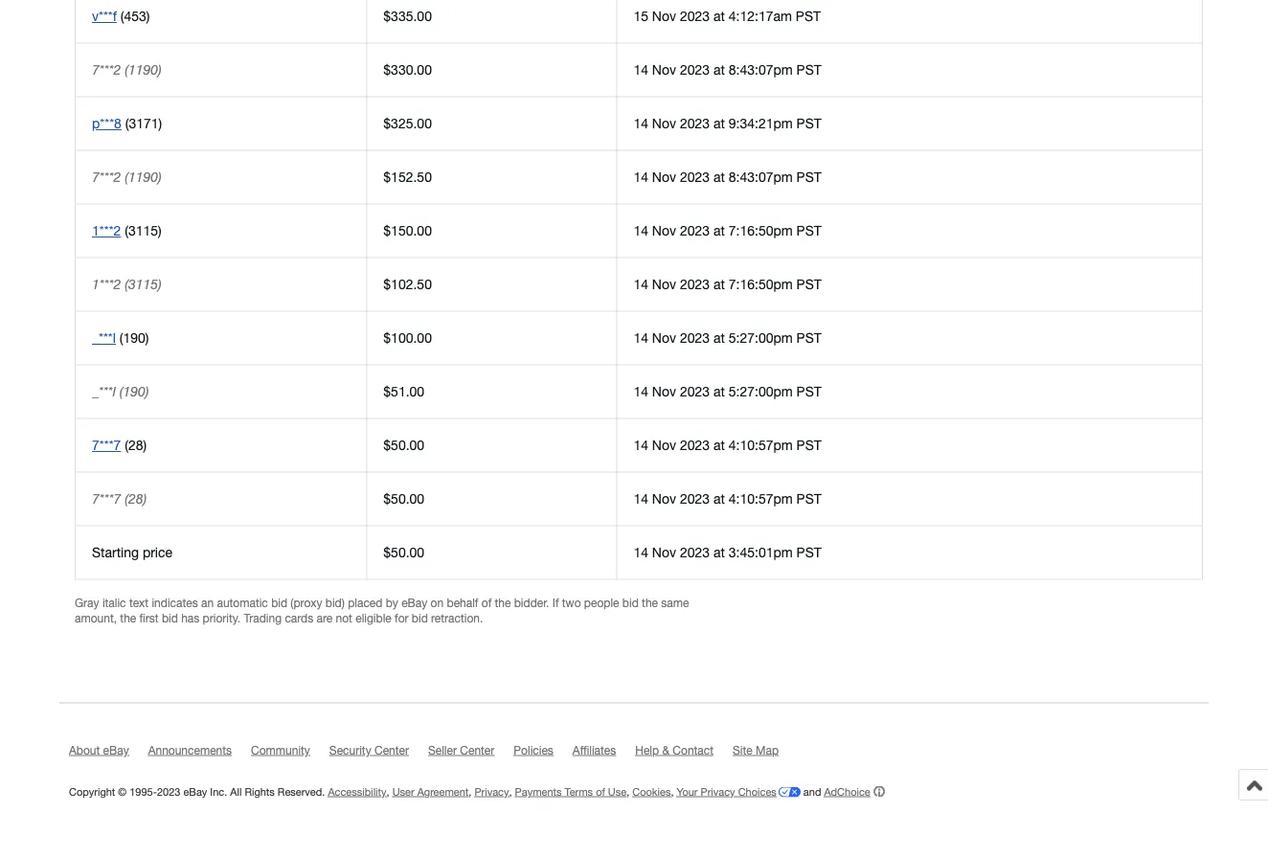 Task type: describe. For each thing, give the bounding box(es) containing it.
14 nov 2023 at 5:27:00pm pst for $100.00
[[634, 330, 822, 346]]

copyright
[[69, 786, 115, 798]]

amount,
[[75, 612, 117, 625]]

14 nov 2023 at 8:43:07pm pst for $330.00
[[634, 62, 822, 78]]

_***l for $51.00
[[92, 384, 116, 400]]

9 at from the top
[[714, 437, 725, 453]]

8:43:07pm for $152.50
[[729, 169, 793, 185]]

2 7***7 (28) from the top
[[92, 491, 147, 507]]

_***l (190) for $51.00
[[92, 384, 149, 400]]

security center link
[[329, 743, 428, 765]]

$325.00
[[384, 115, 432, 131]]

$330.00
[[384, 62, 432, 78]]

2 14 from the top
[[634, 115, 649, 131]]

bidder.
[[514, 596, 549, 610]]

cookies link
[[633, 786, 671, 798]]

terms
[[565, 786, 593, 798]]

7***2 for $330.00
[[92, 62, 121, 78]]

$335.00
[[384, 8, 432, 24]]

2 4:10:57pm from the top
[[729, 491, 793, 507]]

by
[[386, 596, 398, 610]]

2 (28) from the top
[[125, 491, 147, 507]]

copyright © 1995-2023 ebay inc. all rights reserved. accessibility , user agreement , privacy , payments terms of use , cookies , your privacy choices
[[69, 786, 777, 798]]

1 horizontal spatial the
[[495, 596, 511, 610]]

2 vertical spatial ebay
[[183, 786, 207, 798]]

user
[[392, 786, 415, 798]]

accessibility
[[328, 786, 387, 798]]

retraction.
[[431, 612, 483, 625]]

1 (28) from the top
[[125, 437, 147, 453]]

9 14 from the top
[[634, 491, 649, 507]]

6 at from the top
[[714, 276, 725, 292]]

1 vertical spatial of
[[596, 786, 605, 798]]

10 14 from the top
[[634, 545, 649, 560]]

&
[[662, 743, 670, 757]]

if
[[553, 596, 559, 610]]

2 , from the left
[[469, 786, 472, 798]]

site map
[[733, 743, 779, 757]]

8 nov from the top
[[652, 384, 676, 400]]

5:27:00pm for $100.00
[[729, 330, 793, 346]]

first
[[139, 612, 159, 625]]

seller center
[[428, 743, 495, 757]]

center for security center
[[375, 743, 409, 757]]

3 at from the top
[[714, 115, 725, 131]]

7 14 from the top
[[634, 384, 649, 400]]

trading
[[244, 612, 282, 625]]

automatic
[[217, 596, 268, 610]]

p***8
[[92, 115, 122, 131]]

3 , from the left
[[509, 786, 512, 798]]

italic
[[102, 596, 126, 610]]

1 , from the left
[[387, 786, 390, 798]]

and adchoice
[[801, 786, 871, 798]]

site
[[733, 743, 753, 757]]

help
[[635, 743, 659, 757]]

starting price
[[92, 545, 172, 560]]

affiliates link
[[573, 743, 635, 765]]

8:43:07pm for $330.00
[[729, 62, 793, 78]]

3:45:01pm
[[729, 545, 793, 560]]

cookies
[[633, 786, 671, 798]]

policies link
[[514, 743, 573, 765]]

use
[[608, 786, 627, 798]]

(453)
[[121, 8, 150, 24]]

_***l for $100.00
[[92, 330, 116, 346]]

1 nov from the top
[[652, 8, 676, 24]]

gray
[[75, 596, 99, 610]]

gray italic text indicates an automatic bid (proxy bid) placed by ebay on behalf of the bidder. if two people bid the same amount, the first bid has priority. trading cards are not eligible for bid retraction.
[[75, 596, 689, 625]]

7***7 link
[[92, 437, 121, 453]]

4 nov from the top
[[652, 169, 676, 185]]

3 $50.00 from the top
[[384, 545, 425, 560]]

1 7***7 from the top
[[92, 437, 121, 453]]

and
[[804, 786, 821, 798]]

people
[[584, 596, 619, 610]]

seller center link
[[428, 743, 514, 765]]

about ebay link
[[69, 743, 148, 765]]

$100.00
[[384, 330, 432, 346]]

1 7***7 (28) from the top
[[92, 437, 147, 453]]

center for seller center
[[460, 743, 495, 757]]

inc.
[[210, 786, 227, 798]]

v***f link
[[92, 8, 117, 24]]

4 14 from the top
[[634, 223, 649, 239]]

privacy link
[[475, 786, 509, 798]]

$102.50
[[384, 276, 432, 292]]

help & contact link
[[635, 743, 733, 765]]

15
[[634, 8, 649, 24]]

(3115) for $150.00
[[125, 223, 162, 239]]

p***8 (3171)
[[92, 115, 162, 131]]

two
[[562, 596, 581, 610]]

14 nov 2023 at 5:27:00pm pst for $51.00
[[634, 384, 822, 400]]

7***2 for $152.50
[[92, 169, 121, 185]]

adchoice
[[824, 786, 871, 798]]

behalf
[[447, 596, 478, 610]]

14 nov 2023 at 3:45:01pm pst
[[634, 545, 822, 560]]

map
[[756, 743, 779, 757]]

indicates
[[152, 596, 198, 610]]

5 14 from the top
[[634, 276, 649, 292]]

policies
[[514, 743, 554, 757]]

eligible
[[356, 612, 392, 625]]

text
[[129, 596, 149, 610]]

1***2 link
[[92, 223, 121, 239]]

6 nov from the top
[[652, 276, 676, 292]]

v***f (453)
[[92, 8, 150, 24]]

4 , from the left
[[627, 786, 630, 798]]

2 horizontal spatial the
[[642, 596, 658, 610]]

priority.
[[203, 612, 241, 625]]

4 at from the top
[[714, 169, 725, 185]]

14 nov 2023 at 9:34:21pm pst
[[634, 115, 822, 131]]

2 14 nov 2023 at 4:10:57pm pst from the top
[[634, 491, 822, 507]]

adchoice link
[[824, 786, 885, 798]]

placed
[[348, 596, 383, 610]]

2 nov from the top
[[652, 62, 676, 78]]

about
[[69, 743, 100, 757]]

security
[[329, 743, 371, 757]]



Task type: locate. For each thing, give the bounding box(es) containing it.
1 1***2 (3115) from the top
[[92, 223, 162, 239]]

9:34:21pm
[[729, 115, 793, 131]]

14 nov 2023 at 7:16:50pm pst for $102.50
[[634, 276, 822, 292]]

(3115)
[[125, 223, 162, 239], [125, 276, 162, 292]]

7***2
[[92, 62, 121, 78], [92, 169, 121, 185]]

bid right the for
[[412, 612, 428, 625]]

1 privacy from the left
[[475, 786, 509, 798]]

1 vertical spatial (28)
[[125, 491, 147, 507]]

7***2 (1190)
[[92, 62, 162, 78], [92, 169, 162, 185]]

0 vertical spatial 5:27:00pm
[[729, 330, 793, 346]]

0 vertical spatial (1190)
[[125, 62, 162, 78]]

0 horizontal spatial center
[[375, 743, 409, 757]]

0 vertical spatial 7***2 (1190)
[[92, 62, 162, 78]]

2 8:43:07pm from the top
[[729, 169, 793, 185]]

5 nov from the top
[[652, 223, 676, 239]]

of inside gray italic text indicates an automatic bid (proxy bid) placed by ebay on behalf of the bidder. if two people bid the same amount, the first bid has priority. trading cards are not eligible for bid retraction.
[[482, 596, 492, 610]]

3 14 from the top
[[634, 169, 649, 185]]

©
[[118, 786, 127, 798]]

user agreement link
[[392, 786, 469, 798]]

p***8 link
[[92, 115, 122, 131]]

1 14 nov 2023 at 7:16:50pm pst from the top
[[634, 223, 822, 239]]

7***7
[[92, 437, 121, 453], [92, 491, 121, 507]]

0 vertical spatial 1***2 (3115)
[[92, 223, 162, 239]]

1 5:27:00pm from the top
[[729, 330, 793, 346]]

bid up 'trading'
[[271, 596, 287, 610]]

0 vertical spatial 1***2
[[92, 223, 121, 239]]

(3171)
[[125, 115, 162, 131]]

help & contact
[[635, 743, 714, 757]]

2 5:27:00pm from the top
[[729, 384, 793, 400]]

$50.00
[[384, 437, 425, 453], [384, 491, 425, 507], [384, 545, 425, 560]]

4:12:17am
[[729, 8, 792, 24]]

privacy right your
[[701, 786, 735, 798]]

1 vertical spatial ebay
[[103, 743, 129, 757]]

1 vertical spatial 7***2 (1190)
[[92, 169, 162, 185]]

2 _***l (190) from the top
[[92, 384, 149, 400]]

0 vertical spatial of
[[482, 596, 492, 610]]

bid)
[[326, 596, 345, 610]]

1 vertical spatial 14 nov 2023 at 4:10:57pm pst
[[634, 491, 822, 507]]

cards
[[285, 612, 313, 625]]

, left 'user'
[[387, 786, 390, 798]]

7***2 up "p***8"
[[92, 62, 121, 78]]

2 (1190) from the top
[[125, 169, 162, 185]]

1***2 for $150.00
[[92, 223, 121, 239]]

1 1***2 from the top
[[92, 223, 121, 239]]

has
[[181, 612, 200, 625]]

1 7***2 from the top
[[92, 62, 121, 78]]

nov
[[652, 8, 676, 24], [652, 62, 676, 78], [652, 115, 676, 131], [652, 169, 676, 185], [652, 223, 676, 239], [652, 276, 676, 292], [652, 330, 676, 346], [652, 384, 676, 400], [652, 437, 676, 453], [652, 491, 676, 507], [652, 545, 676, 560]]

5 at from the top
[[714, 223, 725, 239]]

_***l (190) for $100.00
[[92, 330, 149, 346]]

11 at from the top
[[714, 545, 725, 560]]

, left your
[[671, 786, 674, 798]]

(1190) up (3171)
[[125, 62, 162, 78]]

(1190) for $330.00
[[125, 62, 162, 78]]

1 (190) from the top
[[120, 330, 149, 346]]

14
[[634, 62, 649, 78], [634, 115, 649, 131], [634, 169, 649, 185], [634, 223, 649, 239], [634, 276, 649, 292], [634, 330, 649, 346], [634, 384, 649, 400], [634, 437, 649, 453], [634, 491, 649, 507], [634, 545, 649, 560]]

3 nov from the top
[[652, 115, 676, 131]]

1 _***l (190) from the top
[[92, 330, 149, 346]]

6 14 from the top
[[634, 330, 649, 346]]

privacy down seller center link
[[475, 786, 509, 798]]

1 vertical spatial 8:43:07pm
[[729, 169, 793, 185]]

for
[[395, 612, 409, 625]]

1 7***2 (1190) from the top
[[92, 62, 162, 78]]

(28)
[[125, 437, 147, 453], [125, 491, 147, 507]]

0 vertical spatial 4:10:57pm
[[729, 437, 793, 453]]

1 14 nov 2023 at 8:43:07pm pst from the top
[[634, 62, 822, 78]]

, left payments
[[509, 786, 512, 798]]

pst
[[796, 8, 821, 24], [797, 62, 822, 78], [797, 115, 822, 131], [797, 169, 822, 185], [797, 223, 822, 239], [797, 276, 822, 292], [797, 330, 822, 346], [797, 384, 822, 400], [797, 437, 822, 453], [797, 491, 822, 507], [797, 545, 822, 560]]

2 7***2 (1190) from the top
[[92, 169, 162, 185]]

1 vertical spatial (1190)
[[125, 169, 162, 185]]

2 14 nov 2023 at 8:43:07pm pst from the top
[[634, 169, 822, 185]]

center right seller
[[460, 743, 495, 757]]

(1190) down (3171)
[[125, 169, 162, 185]]

all
[[230, 786, 242, 798]]

2 14 nov 2023 at 5:27:00pm pst from the top
[[634, 384, 822, 400]]

1 vertical spatial (3115)
[[125, 276, 162, 292]]

1 vertical spatial 1***2
[[92, 276, 121, 292]]

2 1***2 (3115) from the top
[[92, 276, 162, 292]]

0 vertical spatial (190)
[[120, 330, 149, 346]]

of right behalf
[[482, 596, 492, 610]]

1 4:10:57pm from the top
[[729, 437, 793, 453]]

0 vertical spatial 7***7
[[92, 437, 121, 453]]

agreement
[[417, 786, 469, 798]]

the down text
[[120, 612, 136, 625]]

choices
[[738, 786, 777, 798]]

1 14 from the top
[[634, 62, 649, 78]]

1 8:43:07pm from the top
[[729, 62, 793, 78]]

2 7:16:50pm from the top
[[729, 276, 793, 292]]

at
[[714, 8, 725, 24], [714, 62, 725, 78], [714, 115, 725, 131], [714, 169, 725, 185], [714, 223, 725, 239], [714, 276, 725, 292], [714, 330, 725, 346], [714, 384, 725, 400], [714, 437, 725, 453], [714, 491, 725, 507], [714, 545, 725, 560]]

ebay up the for
[[402, 596, 428, 610]]

1 vertical spatial $50.00
[[384, 491, 425, 507]]

0 vertical spatial 7***7 (28)
[[92, 437, 147, 453]]

1 vertical spatial _***l (190)
[[92, 384, 149, 400]]

(190) right _***l link
[[120, 330, 149, 346]]

2 (3115) from the top
[[125, 276, 162, 292]]

1 vertical spatial 4:10:57pm
[[729, 491, 793, 507]]

1 vertical spatial 7:16:50pm
[[729, 276, 793, 292]]

0 horizontal spatial privacy
[[475, 786, 509, 798]]

_***l (190)
[[92, 330, 149, 346], [92, 384, 149, 400]]

1 14 nov 2023 at 4:10:57pm pst from the top
[[634, 437, 822, 453]]

bid right people
[[623, 596, 639, 610]]

seller
[[428, 743, 457, 757]]

1 horizontal spatial of
[[596, 786, 605, 798]]

contact
[[673, 743, 714, 757]]

7***7 (28)
[[92, 437, 147, 453], [92, 491, 147, 507]]

0 vertical spatial (28)
[[125, 437, 147, 453]]

payments
[[515, 786, 562, 798]]

on
[[431, 596, 444, 610]]

bid down indicates
[[162, 612, 178, 625]]

bid
[[271, 596, 287, 610], [623, 596, 639, 610], [162, 612, 178, 625], [412, 612, 428, 625]]

9 nov from the top
[[652, 437, 676, 453]]

2 1***2 from the top
[[92, 276, 121, 292]]

of left use
[[596, 786, 605, 798]]

accessibility link
[[328, 786, 387, 798]]

1 horizontal spatial ebay
[[183, 786, 207, 798]]

7***2 (1190) up the p***8 (3171)
[[92, 62, 162, 78]]

(1190) for $152.50
[[125, 169, 162, 185]]

8:43:07pm down 9:34:21pm
[[729, 169, 793, 185]]

0 vertical spatial ebay
[[402, 596, 428, 610]]

2023
[[680, 8, 710, 24], [680, 62, 710, 78], [680, 115, 710, 131], [680, 169, 710, 185], [680, 223, 710, 239], [680, 276, 710, 292], [680, 330, 710, 346], [680, 384, 710, 400], [680, 437, 710, 453], [680, 491, 710, 507], [680, 545, 710, 560], [157, 786, 181, 798]]

center right the security
[[375, 743, 409, 757]]

7:16:50pm
[[729, 223, 793, 239], [729, 276, 793, 292]]

14 nov 2023 at 8:43:07pm pst down 14 nov 2023 at 9:34:21pm pst
[[634, 169, 822, 185]]

0 vertical spatial (3115)
[[125, 223, 162, 239]]

0 vertical spatial 7:16:50pm
[[729, 223, 793, 239]]

community link
[[251, 743, 329, 765]]

1 vertical spatial 14 nov 2023 at 7:16:50pm pst
[[634, 276, 822, 292]]

(28) right 7***7 'link'
[[125, 437, 147, 453]]

1***2 (3115) for $150.00
[[92, 223, 162, 239]]

v***f
[[92, 8, 117, 24]]

(28) up starting price
[[125, 491, 147, 507]]

(190)
[[120, 330, 149, 346], [120, 384, 149, 400]]

1 horizontal spatial privacy
[[701, 786, 735, 798]]

1 (1190) from the top
[[125, 62, 162, 78]]

10 nov from the top
[[652, 491, 676, 507]]

privacy
[[475, 786, 509, 798], [701, 786, 735, 798]]

site map link
[[733, 743, 798, 765]]

1 vertical spatial 7***7
[[92, 491, 121, 507]]

payments terms of use link
[[515, 786, 627, 798]]

2 horizontal spatial ebay
[[402, 596, 428, 610]]

2 privacy from the left
[[701, 786, 735, 798]]

community
[[251, 743, 310, 757]]

1 vertical spatial 5:27:00pm
[[729, 384, 793, 400]]

0 vertical spatial _***l (190)
[[92, 330, 149, 346]]

7***2 (1190) for $330.00
[[92, 62, 162, 78]]

14 nov 2023 at 7:16:50pm pst
[[634, 223, 822, 239], [634, 276, 822, 292]]

_***l
[[92, 330, 116, 346], [92, 384, 116, 400]]

the left "bidder." on the bottom
[[495, 596, 511, 610]]

(proxy
[[291, 596, 322, 610]]

1 vertical spatial 14 nov 2023 at 5:27:00pm pst
[[634, 384, 822, 400]]

1 vertical spatial (190)
[[120, 384, 149, 400]]

0 vertical spatial 14 nov 2023 at 5:27:00pm pst
[[634, 330, 822, 346]]

0 vertical spatial 14 nov 2023 at 4:10:57pm pst
[[634, 437, 822, 453]]

14 nov 2023 at 8:43:07pm pst up 14 nov 2023 at 9:34:21pm pst
[[634, 62, 822, 78]]

10 at from the top
[[714, 491, 725, 507]]

$152.50
[[384, 169, 432, 185]]

(190) for $100.00
[[120, 330, 149, 346]]

8 14 from the top
[[634, 437, 649, 453]]

1 vertical spatial 1***2 (3115)
[[92, 276, 162, 292]]

announcements
[[148, 743, 232, 757]]

2 7***2 from the top
[[92, 169, 121, 185]]

7***2 (1190) down the p***8 (3171)
[[92, 169, 162, 185]]

1995-
[[130, 786, 157, 798]]

2 14 nov 2023 at 7:16:50pm pst from the top
[[634, 276, 822, 292]]

reserved.
[[278, 786, 325, 798]]

center
[[375, 743, 409, 757], [460, 743, 495, 757]]

1***2 (3115)
[[92, 223, 162, 239], [92, 276, 162, 292]]

1 _***l from the top
[[92, 330, 116, 346]]

ebay inside gray italic text indicates an automatic bid (proxy bid) placed by ebay on behalf of the bidder. if two people bid the same amount, the first bid has priority. trading cards are not eligible for bid retraction.
[[402, 596, 428, 610]]

1 7:16:50pm from the top
[[729, 223, 793, 239]]

(3115) for $102.50
[[125, 276, 162, 292]]

14 nov 2023 at 4:10:57pm pst
[[634, 437, 822, 453], [634, 491, 822, 507]]

8:43:07pm up 9:34:21pm
[[729, 62, 793, 78]]

, left the cookies link at the bottom of page
[[627, 786, 630, 798]]

ebay left inc.
[[183, 786, 207, 798]]

(190) up 7***7 'link'
[[120, 384, 149, 400]]

5 , from the left
[[671, 786, 674, 798]]

1 at from the top
[[714, 8, 725, 24]]

1 (3115) from the top
[[125, 223, 162, 239]]

1 center from the left
[[375, 743, 409, 757]]

_***l link
[[92, 330, 116, 346]]

security center
[[329, 743, 409, 757]]

2 7***7 from the top
[[92, 491, 121, 507]]

0 vertical spatial 8:43:07pm
[[729, 62, 793, 78]]

are
[[317, 612, 333, 625]]

ebay right about
[[103, 743, 129, 757]]

1 vertical spatial 7***7 (28)
[[92, 491, 147, 507]]

14 nov 2023 at 5:27:00pm pst
[[634, 330, 822, 346], [634, 384, 822, 400]]

affiliates
[[573, 743, 616, 757]]

0 horizontal spatial the
[[120, 612, 136, 625]]

1 horizontal spatial center
[[460, 743, 495, 757]]

0 horizontal spatial ebay
[[103, 743, 129, 757]]

1 vertical spatial 14 nov 2023 at 8:43:07pm pst
[[634, 169, 822, 185]]

, left privacy link
[[469, 786, 472, 798]]

(190) for $51.00
[[120, 384, 149, 400]]

8 at from the top
[[714, 384, 725, 400]]

your
[[677, 786, 698, 798]]

7:16:50pm for $150.00
[[729, 223, 793, 239]]

7***2 (1190) for $152.50
[[92, 169, 162, 185]]

7 nov from the top
[[652, 330, 676, 346]]

2 vertical spatial $50.00
[[384, 545, 425, 560]]

7:16:50pm for $102.50
[[729, 276, 793, 292]]

1***2 for $102.50
[[92, 276, 121, 292]]

5:27:00pm
[[729, 330, 793, 346], [729, 384, 793, 400]]

1 14 nov 2023 at 5:27:00pm pst from the top
[[634, 330, 822, 346]]

2 (190) from the top
[[120, 384, 149, 400]]

15 nov 2023 at 4:12:17am pst
[[634, 8, 821, 24]]

2 _***l from the top
[[92, 384, 116, 400]]

announcements link
[[148, 743, 251, 765]]

starting
[[92, 545, 139, 560]]

$150.00
[[384, 223, 432, 239]]

center inside seller center link
[[460, 743, 495, 757]]

an
[[201, 596, 214, 610]]

center inside security center link
[[375, 743, 409, 757]]

7***2 up '1***2' link
[[92, 169, 121, 185]]

the
[[495, 596, 511, 610], [642, 596, 658, 610], [120, 612, 136, 625]]

0 vertical spatial 14 nov 2023 at 7:16:50pm pst
[[634, 223, 822, 239]]

1 vertical spatial _***l
[[92, 384, 116, 400]]

1 vertical spatial 7***2
[[92, 169, 121, 185]]

14 nov 2023 at 8:43:07pm pst for $152.50
[[634, 169, 822, 185]]

14 nov 2023 at 7:16:50pm pst for $150.00
[[634, 223, 822, 239]]

2 at from the top
[[714, 62, 725, 78]]

2 $50.00 from the top
[[384, 491, 425, 507]]

1 $50.00 from the top
[[384, 437, 425, 453]]

1***2 (3115) for $102.50
[[92, 276, 162, 292]]

your privacy choices link
[[677, 786, 801, 798]]

price
[[143, 545, 172, 560]]

0 horizontal spatial of
[[482, 596, 492, 610]]

2 center from the left
[[460, 743, 495, 757]]

the left same
[[642, 596, 658, 610]]

0 vertical spatial _***l
[[92, 330, 116, 346]]

0 vertical spatial 14 nov 2023 at 8:43:07pm pst
[[634, 62, 822, 78]]

0 vertical spatial $50.00
[[384, 437, 425, 453]]

0 vertical spatial 7***2
[[92, 62, 121, 78]]

5:27:00pm for $51.00
[[729, 384, 793, 400]]

7 at from the top
[[714, 330, 725, 346]]

11 nov from the top
[[652, 545, 676, 560]]



Task type: vqa. For each thing, say whether or not it's contained in the screenshot.


